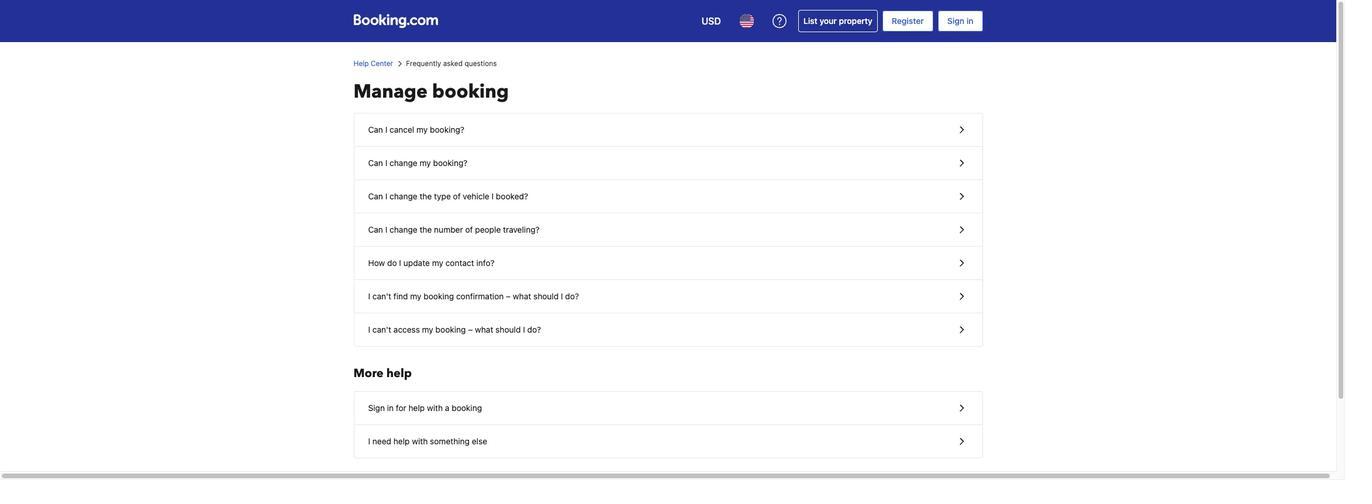 Task type: vqa. For each thing, say whether or not it's contained in the screenshot.
taxi
no



Task type: locate. For each thing, give the bounding box(es) containing it.
2 vertical spatial help
[[394, 436, 410, 446]]

frequently
[[406, 59, 441, 68]]

my down can i cancel my booking?
[[420, 158, 431, 168]]

list
[[804, 16, 818, 26]]

cancel
[[390, 125, 414, 135]]

booking down how do i update my contact info?
[[424, 291, 454, 301]]

do?
[[565, 291, 579, 301], [527, 325, 541, 335]]

i need help with something else button
[[354, 425, 983, 458]]

3 can from the top
[[368, 191, 383, 201]]

should
[[534, 291, 559, 301], [496, 325, 521, 335]]

can't left access
[[373, 325, 391, 335]]

change down cancel
[[390, 158, 418, 168]]

how do i update my contact info? button
[[354, 247, 983, 280]]

traveling?
[[503, 225, 540, 235]]

of
[[453, 191, 461, 201], [465, 225, 473, 235]]

0 vertical spatial what
[[513, 291, 531, 301]]

what right confirmation
[[513, 291, 531, 301]]

help right more
[[387, 366, 412, 381]]

1 vertical spatial should
[[496, 325, 521, 335]]

the for number
[[420, 225, 432, 235]]

0 horizontal spatial what
[[475, 325, 493, 335]]

0 vertical spatial can't
[[373, 291, 391, 301]]

booking? inside can i cancel my booking? button
[[430, 125, 465, 135]]

0 vertical spatial change
[[390, 158, 418, 168]]

sign in for help with a booking button
[[354, 392, 983, 425]]

property
[[839, 16, 873, 26]]

sign in for help with a booking
[[368, 403, 482, 413]]

help right for
[[409, 403, 425, 413]]

booking
[[432, 79, 509, 105], [424, 291, 454, 301], [436, 325, 466, 335], [452, 403, 482, 413]]

1 horizontal spatial of
[[465, 225, 473, 235]]

can down can i change my booking?
[[368, 191, 383, 201]]

my inside button
[[420, 158, 431, 168]]

with inside button
[[412, 436, 428, 446]]

need
[[373, 436, 391, 446]]

1 vertical spatial with
[[412, 436, 428, 446]]

of left 'people'
[[465, 225, 473, 235]]

can i change my booking?
[[368, 158, 468, 168]]

help inside button
[[409, 403, 425, 413]]

1 can't from the top
[[373, 291, 391, 301]]

change inside button
[[390, 158, 418, 168]]

0 vertical spatial the
[[420, 191, 432, 201]]

2 can't from the top
[[373, 325, 391, 335]]

the for type
[[420, 191, 432, 201]]

list your property link
[[798, 10, 878, 32]]

my right access
[[422, 325, 433, 335]]

0 horizontal spatial sign
[[368, 403, 385, 413]]

1 vertical spatial of
[[465, 225, 473, 235]]

my
[[417, 125, 428, 135], [420, 158, 431, 168], [432, 258, 443, 268], [410, 291, 422, 301], [422, 325, 433, 335]]

change down can i change my booking?
[[390, 191, 418, 201]]

1 horizontal spatial do?
[[565, 291, 579, 301]]

1 vertical spatial sign
[[368, 403, 385, 413]]

2 vertical spatial change
[[390, 225, 418, 235]]

can't left the find
[[373, 291, 391, 301]]

1 vertical spatial what
[[475, 325, 493, 335]]

booking? down manage booking
[[430, 125, 465, 135]]

1 horizontal spatial –
[[506, 291, 511, 301]]

booking?
[[430, 125, 465, 135], [433, 158, 468, 168]]

i can't find my booking confirmation – what should i do? button
[[354, 280, 983, 314]]

1 vertical spatial can't
[[373, 325, 391, 335]]

sign for sign in for help with a booking
[[368, 403, 385, 413]]

with left a
[[427, 403, 443, 413]]

0 vertical spatial sign
[[948, 16, 965, 26]]

0 vertical spatial –
[[506, 291, 511, 301]]

0 vertical spatial of
[[453, 191, 461, 201]]

2 can from the top
[[368, 158, 383, 168]]

register link
[[883, 11, 934, 32]]

0 horizontal spatial of
[[453, 191, 461, 201]]

change
[[390, 158, 418, 168], [390, 191, 418, 201], [390, 225, 418, 235]]

more help
[[354, 366, 412, 381]]

sign inside button
[[368, 403, 385, 413]]

can't
[[373, 291, 391, 301], [373, 325, 391, 335]]

help
[[387, 366, 412, 381], [409, 403, 425, 413], [394, 436, 410, 446]]

1 vertical spatial help
[[409, 403, 425, 413]]

my right cancel
[[417, 125, 428, 135]]

–
[[506, 291, 511, 301], [468, 325, 473, 335]]

in
[[967, 16, 974, 26], [387, 403, 394, 413]]

1 change from the top
[[390, 158, 418, 168]]

number
[[434, 225, 463, 235]]

a
[[445, 403, 450, 413]]

i can't access my booking – what should i do? button
[[354, 314, 983, 346]]

i can't find my booking confirmation – what should i do?
[[368, 291, 579, 301]]

can i change the type of vehicle i booked?
[[368, 191, 528, 201]]

i can't access my booking – what should i do?
[[368, 325, 541, 335]]

more
[[354, 366, 384, 381]]

sign
[[948, 16, 965, 26], [368, 403, 385, 413]]

– down "i can't find my booking confirmation – what should i do?"
[[468, 325, 473, 335]]

sign left for
[[368, 403, 385, 413]]

change for number
[[390, 225, 418, 235]]

1 horizontal spatial what
[[513, 291, 531, 301]]

booking? up can i change the type of vehicle i booked?
[[433, 158, 468, 168]]

for
[[396, 403, 406, 413]]

3 change from the top
[[390, 225, 418, 235]]

manage
[[354, 79, 428, 105]]

0 horizontal spatial in
[[387, 403, 394, 413]]

0 horizontal spatial should
[[496, 325, 521, 335]]

the inside can i change the number of people traveling? button
[[420, 225, 432, 235]]

1 horizontal spatial should
[[534, 291, 559, 301]]

asked
[[443, 59, 463, 68]]

– right confirmation
[[506, 291, 511, 301]]

1 vertical spatial do?
[[527, 325, 541, 335]]

help right need
[[394, 436, 410, 446]]

0 vertical spatial booking?
[[430, 125, 465, 135]]

something
[[430, 436, 470, 446]]

can up how
[[368, 225, 383, 235]]

what
[[513, 291, 531, 301], [475, 325, 493, 335]]

my right update
[[432, 258, 443, 268]]

the
[[420, 191, 432, 201], [420, 225, 432, 235]]

the left type
[[420, 191, 432, 201]]

with inside button
[[427, 403, 443, 413]]

change up do
[[390, 225, 418, 235]]

my for cancel
[[417, 125, 428, 135]]

1 vertical spatial in
[[387, 403, 394, 413]]

else
[[472, 436, 487, 446]]

with
[[427, 403, 443, 413], [412, 436, 428, 446]]

update
[[404, 258, 430, 268]]

0 horizontal spatial –
[[468, 325, 473, 335]]

my right the find
[[410, 291, 422, 301]]

1 the from the top
[[420, 191, 432, 201]]

my for change
[[420, 158, 431, 168]]

in inside the sign in link
[[967, 16, 974, 26]]

usd button
[[695, 7, 728, 35]]

booking right a
[[452, 403, 482, 413]]

can
[[368, 125, 383, 135], [368, 158, 383, 168], [368, 191, 383, 201], [368, 225, 383, 235]]

1 horizontal spatial sign
[[948, 16, 965, 26]]

can i cancel my booking?
[[368, 125, 465, 135]]

with left the something
[[412, 436, 428, 446]]

1 vertical spatial booking?
[[433, 158, 468, 168]]

booking down "i can't find my booking confirmation – what should i do?"
[[436, 325, 466, 335]]

can down can i cancel my booking?
[[368, 158, 383, 168]]

the inside can i change the type of vehicle i booked? button
[[420, 191, 432, 201]]

1 vertical spatial the
[[420, 225, 432, 235]]

0 vertical spatial with
[[427, 403, 443, 413]]

the left the number
[[420, 225, 432, 235]]

booking? for can i cancel my booking?
[[430, 125, 465, 135]]

help center button
[[354, 59, 393, 69]]

of right type
[[453, 191, 461, 201]]

i
[[385, 125, 388, 135], [385, 158, 388, 168], [385, 191, 388, 201], [492, 191, 494, 201], [385, 225, 388, 235], [399, 258, 401, 268], [368, 291, 370, 301], [561, 291, 563, 301], [368, 325, 370, 335], [523, 325, 525, 335], [368, 436, 370, 446]]

1 can from the top
[[368, 125, 383, 135]]

can i cancel my booking? button
[[354, 113, 983, 147]]

can left cancel
[[368, 125, 383, 135]]

2 the from the top
[[420, 225, 432, 235]]

usd
[[702, 16, 721, 26]]

vehicle
[[463, 191, 490, 201]]

1 horizontal spatial in
[[967, 16, 974, 26]]

sign right register
[[948, 16, 965, 26]]

booking? inside can i change my booking? button
[[433, 158, 468, 168]]

can i change the type of vehicle i booked? button
[[354, 180, 983, 214]]

can inside button
[[368, 158, 383, 168]]

2 change from the top
[[390, 191, 418, 201]]

what down confirmation
[[475, 325, 493, 335]]

4 can from the top
[[368, 225, 383, 235]]

0 vertical spatial in
[[967, 16, 974, 26]]

sign in
[[948, 16, 974, 26]]

in inside sign in for help with a booking link
[[387, 403, 394, 413]]

can for can i change my booking?
[[368, 158, 383, 168]]

contact
[[446, 258, 474, 268]]

1 vertical spatial change
[[390, 191, 418, 201]]

0 vertical spatial do?
[[565, 291, 579, 301]]

sign in for help with a booking link
[[354, 392, 983, 425]]

in for sign in for help with a booking
[[387, 403, 394, 413]]



Task type: describe. For each thing, give the bounding box(es) containing it.
find
[[394, 291, 408, 301]]

can for can i cancel my booking?
[[368, 125, 383, 135]]

can't for access
[[373, 325, 391, 335]]

info?
[[477, 258, 495, 268]]

manage booking
[[354, 79, 509, 105]]

your
[[820, 16, 837, 26]]

can i change the number of people traveling? button
[[354, 214, 983, 247]]

how do i update my contact info?
[[368, 258, 495, 268]]

booking? for can i change my booking?
[[433, 158, 468, 168]]

what inside the 'i can't access my booking – what should i do?' button
[[475, 325, 493, 335]]

of for type
[[453, 191, 461, 201]]

help inside button
[[394, 436, 410, 446]]

can for can i change the number of people traveling?
[[368, 225, 383, 235]]

in for sign in
[[967, 16, 974, 26]]

booking down questions
[[432, 79, 509, 105]]

1 vertical spatial –
[[468, 325, 473, 335]]

change for booking?
[[390, 158, 418, 168]]

0 horizontal spatial do?
[[527, 325, 541, 335]]

type
[[434, 191, 451, 201]]

people
[[475, 225, 501, 235]]

what inside i can't find my booking confirmation – what should i do? button
[[513, 291, 531, 301]]

do
[[387, 258, 397, 268]]

can for can i change the type of vehicle i booked?
[[368, 191, 383, 201]]

sign for sign in
[[948, 16, 965, 26]]

center
[[371, 59, 393, 68]]

how
[[368, 258, 385, 268]]

can i change my booking? button
[[354, 147, 983, 180]]

questions
[[465, 59, 497, 68]]

my for access
[[422, 325, 433, 335]]

of for number
[[465, 225, 473, 235]]

help center
[[354, 59, 393, 68]]

confirmation
[[456, 291, 504, 301]]

register
[[892, 16, 924, 26]]

list your property
[[804, 16, 873, 26]]

can i change the number of people traveling?
[[368, 225, 540, 235]]

booked?
[[496, 191, 528, 201]]

frequently asked questions
[[406, 59, 497, 68]]

i need help with something else
[[368, 436, 487, 446]]

my for find
[[410, 291, 422, 301]]

sign in link
[[938, 11, 983, 32]]

help
[[354, 59, 369, 68]]

0 vertical spatial should
[[534, 291, 559, 301]]

access
[[394, 325, 420, 335]]

0 vertical spatial help
[[387, 366, 412, 381]]

can't for find
[[373, 291, 391, 301]]

change for type
[[390, 191, 418, 201]]

booking.com online hotel reservations image
[[354, 14, 438, 28]]



